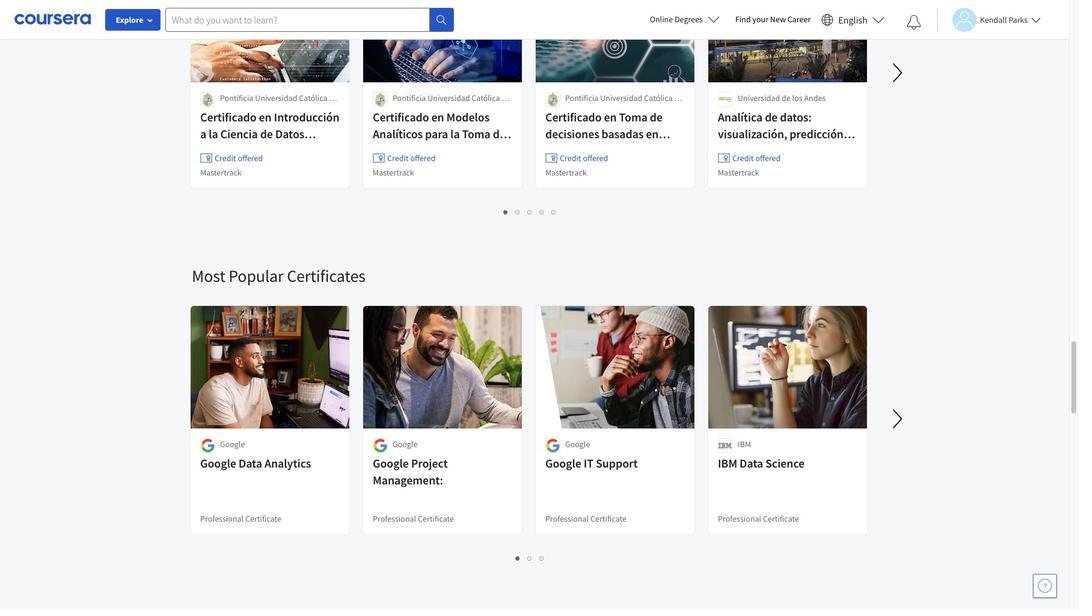 Task type: vqa. For each thing, say whether or not it's contained in the screenshot.
Apply Basic Sql Functions For Use In Cleaning String Variables In A Database
no



Task type: describe. For each thing, give the bounding box(es) containing it.
your
[[753, 14, 769, 25]]

certificado for decisiones
[[546, 110, 602, 125]]

coursera image
[[14, 10, 91, 29]]

4 button
[[536, 205, 549, 219]]

credit for decisiones
[[560, 153, 582, 164]]

mastertrack® inside "certificado en modelos analíticos para la toma de decisiones de negocio mastertrack® certificate"
[[373, 160, 441, 175]]

en for modelos
[[432, 110, 445, 125]]

offered for de
[[411, 153, 436, 164]]

science
[[766, 456, 805, 471]]

google image for google project management:
[[373, 439, 388, 454]]

andes
[[805, 93, 826, 104]]

2 for google it support
[[528, 553, 533, 564]]

mastertrack® down datos
[[270, 143, 338, 158]]

credit offered for mastertrack®
[[215, 153, 263, 164]]

google data analytics
[[200, 456, 311, 471]]

next slide image for google it support
[[884, 405, 913, 434]]

credit offered for certificate
[[560, 153, 609, 164]]

management:
[[373, 473, 443, 488]]

list for google it support
[[192, 552, 869, 566]]

pontificia for la
[[220, 93, 254, 104]]

offered for certificate
[[583, 153, 609, 164]]

credit offered for de
[[388, 153, 436, 164]]

mastertrack for certificado en toma de decisiones basadas en datos mastertrack® certificate
[[546, 167, 587, 178]]

next slide image for certificado en toma de decisiones basadas en datos mastertrack® certificate
[[884, 58, 913, 87]]

mastertrack for certificado en introducción a la ciencia de datos mastertrack® mastertrack® certificate
[[200, 167, 242, 178]]

certificate inside "certificado en modelos analíticos para la toma de decisiones de negocio mastertrack® certificate"
[[443, 160, 496, 175]]

explore
[[116, 14, 144, 25]]

1 button for certificado en modelos analíticos para la toma de decisiones de negocio mastertrack® certificate
[[500, 205, 512, 219]]

4 mastertrack from the left
[[719, 167, 760, 178]]

3 for certificado en toma de decisiones basadas en datos mastertrack® certificate
[[528, 206, 533, 218]]

parks
[[1009, 14, 1029, 25]]

católica for introducción
[[299, 93, 328, 104]]

chile for la
[[220, 105, 238, 116]]

pontificia universidad católica de chile for modelos
[[393, 93, 511, 116]]

1 for google project management:
[[516, 553, 521, 564]]

certificate down science
[[764, 514, 800, 525]]

1 for certificado en modelos analíticos para la toma de decisiones de negocio mastertrack® certificate
[[504, 206, 509, 218]]

google image for google data analytics
[[200, 439, 215, 454]]

google inside google project management:
[[373, 456, 409, 471]]

analíticos
[[373, 126, 423, 141]]

certificates
[[287, 265, 366, 287]]

mastertrack® inside "certificado en toma de decisiones basadas en datos mastertrack® certificate"
[[577, 143, 644, 158]]

project
[[411, 456, 448, 471]]

english button
[[817, 0, 890, 39]]

certificate down management:
[[418, 514, 454, 525]]

2 button for google it support
[[524, 552, 536, 566]]

universidad de los andes image
[[719, 92, 734, 107]]

popular
[[229, 265, 284, 287]]

negocio
[[445, 143, 487, 158]]

universidad for introducción
[[255, 93, 298, 104]]

para
[[425, 126, 448, 141]]

new
[[771, 14, 786, 25]]

de inside certificado en introducción a la ciencia de datos mastertrack® mastertrack® certificate
[[260, 126, 273, 141]]

credit for para
[[388, 153, 409, 164]]

4 offered from the left
[[756, 153, 781, 164]]

certificado en introducción a la ciencia de datos mastertrack® mastertrack® certificate
[[200, 110, 340, 175]]

3 for google it support
[[540, 553, 545, 564]]

5
[[552, 206, 557, 218]]

professional certificate for support
[[546, 514, 627, 525]]

la inside "certificado en modelos analíticos para la toma de decisiones de negocio mastertrack® certificate"
[[451, 126, 460, 141]]

most
[[192, 265, 226, 287]]

certificate down google data analytics
[[245, 514, 282, 525]]

most popular certificates carousel element
[[186, 229, 1079, 576]]

certificado en modelos analíticos para la toma de decisiones de negocio mastertrack® certificate
[[373, 110, 506, 175]]

toma inside "certificado en toma de decisiones basadas en datos mastertrack® certificate"
[[620, 110, 648, 125]]

data for google
[[239, 456, 262, 471]]

2 for certificado en toma de decisiones basadas en datos mastertrack® certificate
[[516, 206, 521, 218]]

professional certificate for management:
[[373, 514, 454, 525]]

en right basadas at the right
[[646, 126, 659, 141]]

list for certificado en toma de decisiones basadas en datos mastertrack® certificate
[[192, 205, 869, 219]]

datos
[[546, 143, 574, 158]]

toma inside "certificado en modelos analíticos para la toma de decisiones de negocio mastertrack® certificate"
[[462, 126, 491, 141]]



Task type: locate. For each thing, give the bounding box(es) containing it.
1 vertical spatial ibm
[[719, 456, 738, 471]]

professional certificate for analytics
[[200, 514, 282, 525]]

professional certificate for science
[[719, 514, 800, 525]]

certificado up analíticos
[[373, 110, 429, 125]]

1 vertical spatial 1
[[516, 553, 521, 564]]

1 vertical spatial toma
[[462, 126, 491, 141]]

2 next slide image from the top
[[884, 405, 913, 434]]

0 horizontal spatial católica
[[299, 93, 328, 104]]

1 professional certificate from the left
[[200, 514, 282, 525]]

certificate inside certificado en introducción a la ciencia de datos mastertrack® mastertrack® certificate
[[200, 160, 253, 175]]

certificate inside "certificado en toma de decisiones basadas en datos mastertrack® certificate"
[[546, 160, 599, 175]]

support
[[596, 456, 638, 471]]

3 chile from the left
[[566, 105, 583, 116]]

2 universidad from the left
[[428, 93, 470, 104]]

1 católica from the left
[[299, 93, 328, 104]]

0 vertical spatial ibm
[[738, 439, 752, 450]]

1 vertical spatial 2
[[528, 553, 533, 564]]

pontificia up analíticos
[[393, 93, 426, 104]]

universidad for toma
[[601, 93, 643, 104]]

pontificia universidad católica de chile up basadas at the right
[[566, 93, 684, 116]]

2 horizontal spatial pontificia
[[566, 93, 599, 104]]

universidad for modelos
[[428, 93, 470, 104]]

professional for google it support
[[546, 514, 589, 525]]

google
[[220, 439, 245, 450], [393, 439, 418, 450], [566, 439, 591, 450], [200, 456, 236, 471], [373, 456, 409, 471], [546, 456, 582, 471]]

1 horizontal spatial 3
[[540, 553, 545, 564]]

pontificia for decisiones
[[566, 93, 599, 104]]

credit offered
[[215, 153, 263, 164], [388, 153, 436, 164], [560, 153, 609, 164], [733, 153, 781, 164]]

chile for decisiones
[[566, 105, 583, 116]]

chile for para
[[393, 105, 411, 116]]

google image up google project management:
[[373, 439, 388, 454]]

la right para
[[451, 126, 460, 141]]

2 horizontal spatial google image
[[546, 439, 561, 454]]

pontificia universidad católica de chile image for certificado en modelos analíticos para la toma de decisiones de negocio mastertrack® certificate
[[373, 92, 388, 107]]

en left introducción
[[259, 110, 272, 125]]

offered for mastertrack®
[[238, 153, 263, 164]]

en inside certificado en introducción a la ciencia de datos mastertrack® mastertrack® certificate
[[259, 110, 272, 125]]

0 horizontal spatial 3
[[528, 206, 533, 218]]

3 pontificia universidad católica de chile from the left
[[566, 93, 684, 116]]

credit
[[215, 153, 236, 164], [388, 153, 409, 164], [560, 153, 582, 164], [733, 153, 754, 164]]

toma up basadas at the right
[[620, 110, 648, 125]]

ciencia
[[221, 126, 258, 141]]

católica for toma
[[645, 93, 673, 104]]

3 google image from the left
[[546, 439, 561, 454]]

mastertrack
[[200, 167, 242, 178], [373, 167, 414, 178], [546, 167, 587, 178], [719, 167, 760, 178]]

1 horizontal spatial 2
[[528, 553, 533, 564]]

toma
[[620, 110, 648, 125], [462, 126, 491, 141]]

2 certificado from the left
[[373, 110, 429, 125]]

2 offered from the left
[[411, 153, 436, 164]]

en up basadas at the right
[[605, 110, 617, 125]]

1 horizontal spatial católica
[[472, 93, 500, 104]]

online degrees
[[650, 14, 703, 25]]

online
[[650, 14, 673, 25]]

pontificia universidad católica de chile for introducción
[[220, 93, 338, 116]]

ibm down ibm image
[[719, 456, 738, 471]]

google image
[[200, 439, 215, 454], [373, 439, 388, 454], [546, 439, 561, 454]]

certificado inside certificado en introducción a la ciencia de datos mastertrack® mastertrack® certificate
[[200, 110, 257, 125]]

2 horizontal spatial pontificia universidad católica de chile image
[[546, 92, 561, 107]]

2 credit from the left
[[388, 153, 409, 164]]

1 pontificia from the left
[[220, 93, 254, 104]]

certificado for la
[[200, 110, 257, 125]]

en
[[259, 110, 272, 125], [432, 110, 445, 125], [605, 110, 617, 125], [646, 126, 659, 141]]

1 certificado from the left
[[200, 110, 257, 125]]

find your new career link
[[730, 12, 817, 27]]

degrees
[[675, 14, 703, 25]]

professional certificate
[[200, 514, 282, 525], [373, 514, 454, 525], [546, 514, 627, 525], [719, 514, 800, 525]]

2 pontificia from the left
[[393, 93, 426, 104]]

1 data from the left
[[239, 456, 262, 471]]

2 button
[[512, 205, 524, 219], [524, 552, 536, 566]]

certificado
[[200, 110, 257, 125], [373, 110, 429, 125], [546, 110, 602, 125]]

certificado up ciencia
[[200, 110, 257, 125]]

certificado for para
[[373, 110, 429, 125]]

google image up google it support
[[546, 439, 561, 454]]

mastertrack® down ciencia
[[200, 143, 268, 158]]

1 vertical spatial 2 button
[[524, 552, 536, 566]]

la inside certificado en introducción a la ciencia de datos mastertrack® mastertrack® certificate
[[209, 126, 218, 141]]

1 credit from the left
[[215, 153, 236, 164]]

en for toma
[[605, 110, 617, 125]]

en inside "certificado en modelos analíticos para la toma de decisiones de negocio mastertrack® certificate"
[[432, 110, 445, 125]]

0 horizontal spatial pontificia universidad católica de chile image
[[200, 92, 215, 107]]

1 pontificia universidad católica de chile from the left
[[220, 93, 338, 116]]

1 horizontal spatial pontificia universidad católica de chile image
[[373, 92, 388, 107]]

ibm for ibm
[[738, 439, 752, 450]]

online degrees button
[[641, 6, 730, 32]]

professional certificate down management:
[[373, 514, 454, 525]]

show notifications image
[[907, 15, 922, 29]]

universidad up modelos
[[428, 93, 470, 104]]

find your new career
[[736, 14, 811, 25]]

certificate down ciencia
[[200, 160, 253, 175]]

2 credit offered from the left
[[388, 153, 436, 164]]

4 professional from the left
[[719, 514, 762, 525]]

católica for modelos
[[472, 93, 500, 104]]

certificate down support
[[591, 514, 627, 525]]

1 pontificia universidad católica de chile image from the left
[[200, 92, 215, 107]]

english
[[839, 14, 868, 26]]

pontificia universidad católica de chile up para
[[393, 93, 511, 116]]

professional certificate down it at bottom
[[546, 514, 627, 525]]

2 horizontal spatial pontificia universidad católica de chile
[[566, 93, 684, 116]]

decisiones
[[546, 126, 600, 141]]

find
[[736, 14, 751, 25]]

1 horizontal spatial certificado
[[373, 110, 429, 125]]

0 horizontal spatial toma
[[462, 126, 491, 141]]

3 certificado from the left
[[546, 110, 602, 125]]

google it support
[[546, 456, 638, 471]]

4 universidad from the left
[[738, 93, 781, 104]]

0 horizontal spatial la
[[209, 126, 218, 141]]

2 google image from the left
[[373, 439, 388, 454]]

4 credit offered from the left
[[733, 153, 781, 164]]

1
[[504, 206, 509, 218], [516, 553, 521, 564]]

1 vertical spatial next slide image
[[884, 405, 913, 434]]

next slide image inside most popular certificates carousel element
[[884, 405, 913, 434]]

pontificia up 'decisiones'
[[566, 93, 599, 104]]

3 credit from the left
[[560, 153, 582, 164]]

universidad up basadas at the right
[[601, 93, 643, 104]]

la right a
[[209, 126, 218, 141]]

0 horizontal spatial ibm
[[719, 456, 738, 471]]

1 chile from the left
[[220, 105, 238, 116]]

1 vertical spatial list
[[192, 552, 869, 566]]

0 horizontal spatial chile
[[220, 105, 238, 116]]

2 professional certificate from the left
[[373, 514, 454, 525]]

2 data from the left
[[740, 456, 764, 471]]

0 horizontal spatial data
[[239, 456, 262, 471]]

certificado en toma de decisiones basadas en datos mastertrack® certificate
[[546, 110, 663, 175]]

ibm
[[738, 439, 752, 450], [719, 456, 738, 471]]

en for introducción
[[259, 110, 272, 125]]

1 horizontal spatial ibm
[[738, 439, 752, 450]]

professional for ibm data science
[[719, 514, 762, 525]]

0 horizontal spatial google image
[[200, 439, 215, 454]]

1 horizontal spatial data
[[740, 456, 764, 471]]

2 chile from the left
[[393, 105, 411, 116]]

0 horizontal spatial 2
[[516, 206, 521, 218]]

ibm image
[[719, 439, 734, 454]]

3 professional certificate from the left
[[546, 514, 627, 525]]

2 pontificia universidad católica de chile from the left
[[393, 93, 511, 116]]

ibm for ibm data science
[[719, 456, 738, 471]]

0 vertical spatial 3 button
[[524, 205, 536, 219]]

de inside "certificado en toma de decisiones basadas en datos mastertrack® certificate"
[[650, 110, 663, 125]]

1 vertical spatial 3
[[540, 553, 545, 564]]

0 vertical spatial list
[[192, 205, 869, 219]]

None search field
[[165, 8, 454, 32]]

3 católica from the left
[[645, 93, 673, 104]]

3 inside most popular certificates carousel element
[[540, 553, 545, 564]]

google project management:
[[373, 456, 448, 488]]

0 horizontal spatial 1
[[504, 206, 509, 218]]

list
[[192, 205, 869, 219], [192, 552, 869, 566]]

offered
[[238, 153, 263, 164], [411, 153, 436, 164], [583, 153, 609, 164], [756, 153, 781, 164]]

2 button inside most popular certificates carousel element
[[524, 552, 536, 566]]

0 horizontal spatial pontificia
[[220, 93, 254, 104]]

1 mastertrack from the left
[[200, 167, 242, 178]]

certificate down datos
[[546, 160, 599, 175]]

3 pontificia universidad católica de chile image from the left
[[546, 92, 561, 107]]

universidad right universidad de los andes image
[[738, 93, 781, 104]]

pontificia universidad católica de chile image up 'decisiones'
[[546, 92, 561, 107]]

1 vertical spatial 1 button
[[512, 552, 524, 566]]

data
[[239, 456, 262, 471], [740, 456, 764, 471]]

pontificia
[[220, 93, 254, 104], [393, 93, 426, 104], [566, 93, 599, 104]]

2 pontificia universidad católica de chile image from the left
[[373, 92, 388, 107]]

a
[[200, 126, 207, 141]]

pontificia universidad católica de chile image for certificado en introducción a la ciencia de datos mastertrack® mastertrack® certificate
[[200, 92, 215, 107]]

mastertrack® down decisiones
[[373, 160, 441, 175]]

toma down modelos
[[462, 126, 491, 141]]

1 horizontal spatial google image
[[373, 439, 388, 454]]

1 horizontal spatial pontificia universidad católica de chile
[[393, 93, 511, 116]]

2 la from the left
[[451, 126, 460, 141]]

kendall parks
[[981, 14, 1029, 25]]

4 credit from the left
[[733, 153, 754, 164]]

3 button for certificado en toma de decisiones basadas en datos mastertrack® certificate
[[524, 205, 536, 219]]

2 católica from the left
[[472, 93, 500, 104]]

certificado inside "certificado en modelos analíticos para la toma de decisiones de negocio mastertrack® certificate"
[[373, 110, 429, 125]]

data for ibm
[[740, 456, 764, 471]]

basadas
[[602, 126, 644, 141]]

google image for google it support
[[546, 439, 561, 454]]

2 professional from the left
[[373, 514, 417, 525]]

universidad
[[255, 93, 298, 104], [428, 93, 470, 104], [601, 93, 643, 104], [738, 93, 781, 104]]

list inside most popular certificates carousel element
[[192, 552, 869, 566]]

los
[[793, 93, 803, 104]]

data left analytics
[[239, 456, 262, 471]]

3 button for google it support
[[536, 552, 549, 566]]

universidad de los andes
[[738, 93, 826, 104]]

1 professional from the left
[[200, 514, 244, 525]]

4 professional certificate from the left
[[719, 514, 800, 525]]

pontificia universidad católica de chile image
[[200, 92, 215, 107], [373, 92, 388, 107], [546, 92, 561, 107]]

What do you want to learn? text field
[[165, 8, 430, 32]]

1 button
[[500, 205, 512, 219], [512, 552, 524, 566]]

3 professional from the left
[[546, 514, 589, 525]]

career
[[788, 14, 811, 25]]

pontificia for para
[[393, 93, 426, 104]]

professional
[[200, 514, 244, 525], [373, 514, 417, 525], [546, 514, 589, 525], [719, 514, 762, 525]]

pontificia universidad católica de chile for toma
[[566, 93, 684, 116]]

explore button
[[105, 9, 161, 31]]

0 vertical spatial 2
[[516, 206, 521, 218]]

2 mastertrack from the left
[[373, 167, 414, 178]]

1 horizontal spatial 1
[[516, 553, 521, 564]]

2
[[516, 206, 521, 218], [528, 553, 533, 564]]

0 vertical spatial 2 button
[[512, 205, 524, 219]]

pontificia universidad católica de chile up datos
[[220, 93, 338, 116]]

pontificia universidad católica de chile image up analíticos
[[373, 92, 388, 107]]

help center image
[[1039, 579, 1053, 594]]

0 vertical spatial 3
[[528, 206, 533, 218]]

3 button
[[524, 205, 536, 219], [536, 552, 549, 566]]

pontificia up ciencia
[[220, 93, 254, 104]]

1 la from the left
[[209, 126, 218, 141]]

0 vertical spatial next slide image
[[884, 58, 913, 87]]

3 pontificia from the left
[[566, 93, 599, 104]]

1 google image from the left
[[200, 439, 215, 454]]

introducción
[[274, 110, 340, 125]]

1 list from the top
[[192, 205, 869, 219]]

3
[[528, 206, 533, 218], [540, 553, 545, 564]]

datos
[[275, 126, 305, 141]]

certificate down negocio
[[443, 160, 496, 175]]

0 horizontal spatial certificado
[[200, 110, 257, 125]]

1 horizontal spatial toma
[[620, 110, 648, 125]]

5 button
[[549, 205, 561, 219]]

0 vertical spatial toma
[[620, 110, 648, 125]]

3 universidad from the left
[[601, 93, 643, 104]]

mastertrack® down basadas at the right
[[577, 143, 644, 158]]

1 button for google project management:
[[512, 552, 524, 566]]

professional for google project management:
[[373, 514, 417, 525]]

chile up ciencia
[[220, 105, 238, 116]]

4
[[540, 206, 545, 218]]

certificate
[[200, 160, 253, 175], [443, 160, 496, 175], [546, 160, 599, 175], [245, 514, 282, 525], [418, 514, 454, 525], [591, 514, 627, 525], [764, 514, 800, 525]]

2 horizontal spatial certificado
[[546, 110, 602, 125]]

kendall
[[981, 14, 1008, 25]]

pontificia universidad católica de chile
[[220, 93, 338, 116], [393, 93, 511, 116], [566, 93, 684, 116]]

certificado inside "certificado en toma de decisiones basadas en datos mastertrack® certificate"
[[546, 110, 602, 125]]

1 universidad from the left
[[255, 93, 298, 104]]

professional certificate down google data analytics
[[200, 514, 282, 525]]

credit for la
[[215, 153, 236, 164]]

analytics
[[265, 456, 311, 471]]

google image up google data analytics
[[200, 439, 215, 454]]

la
[[209, 126, 218, 141], [451, 126, 460, 141]]

chile up analíticos
[[393, 105, 411, 116]]

0 vertical spatial 1 button
[[500, 205, 512, 219]]

2 button for certificado en toma de decisiones basadas en datos mastertrack® certificate
[[512, 205, 524, 219]]

en up para
[[432, 110, 445, 125]]

most popular certificates
[[192, 265, 366, 287]]

ibm right ibm image
[[738, 439, 752, 450]]

pontificia universidad católica de chile image up a
[[200, 92, 215, 107]]

1 offered from the left
[[238, 153, 263, 164]]

pontificia universidad católica de chile image for certificado en toma de decisiones basadas en datos mastertrack® certificate
[[546, 92, 561, 107]]

certificado up 'decisiones'
[[546, 110, 602, 125]]

mastertrack®
[[200, 143, 268, 158], [270, 143, 338, 158], [577, 143, 644, 158], [373, 160, 441, 175]]

0 vertical spatial 1
[[504, 206, 509, 218]]

data left science
[[740, 456, 764, 471]]

2 horizontal spatial chile
[[566, 105, 583, 116]]

1 vertical spatial 3 button
[[536, 552, 549, 566]]

it
[[584, 456, 594, 471]]

professional certificate down ibm data science
[[719, 514, 800, 525]]

2 inside most popular certificates carousel element
[[528, 553, 533, 564]]

kendall parks button
[[938, 8, 1042, 32]]

mastertrack for certificado en modelos analíticos para la toma de decisiones de negocio mastertrack® certificate
[[373, 167, 414, 178]]

next slide image
[[884, 58, 913, 87], [884, 405, 913, 434]]

1 horizontal spatial chile
[[393, 105, 411, 116]]

1 horizontal spatial pontificia
[[393, 93, 426, 104]]

2 list from the top
[[192, 552, 869, 566]]

1 next slide image from the top
[[884, 58, 913, 87]]

modelos
[[447, 110, 490, 125]]

0 horizontal spatial pontificia universidad católica de chile
[[220, 93, 338, 116]]

3 offered from the left
[[583, 153, 609, 164]]

3 mastertrack from the left
[[546, 167, 587, 178]]

2 horizontal spatial católica
[[645, 93, 673, 104]]

chile
[[220, 105, 238, 116], [393, 105, 411, 116], [566, 105, 583, 116]]

chile up 'decisiones'
[[566, 105, 583, 116]]

ibm data science
[[719, 456, 805, 471]]

decisiones
[[373, 143, 428, 158]]

universidad up introducción
[[255, 93, 298, 104]]

1 inside most popular certificates carousel element
[[516, 553, 521, 564]]

católica
[[299, 93, 328, 104], [472, 93, 500, 104], [645, 93, 673, 104]]

1 horizontal spatial la
[[451, 126, 460, 141]]

de
[[329, 93, 338, 104], [502, 93, 511, 104], [675, 93, 684, 104], [782, 93, 791, 104], [650, 110, 663, 125], [260, 126, 273, 141], [493, 126, 506, 141], [430, 143, 443, 158]]

professional for google data analytics
[[200, 514, 244, 525]]

1 credit offered from the left
[[215, 153, 263, 164]]

3 credit offered from the left
[[560, 153, 609, 164]]



